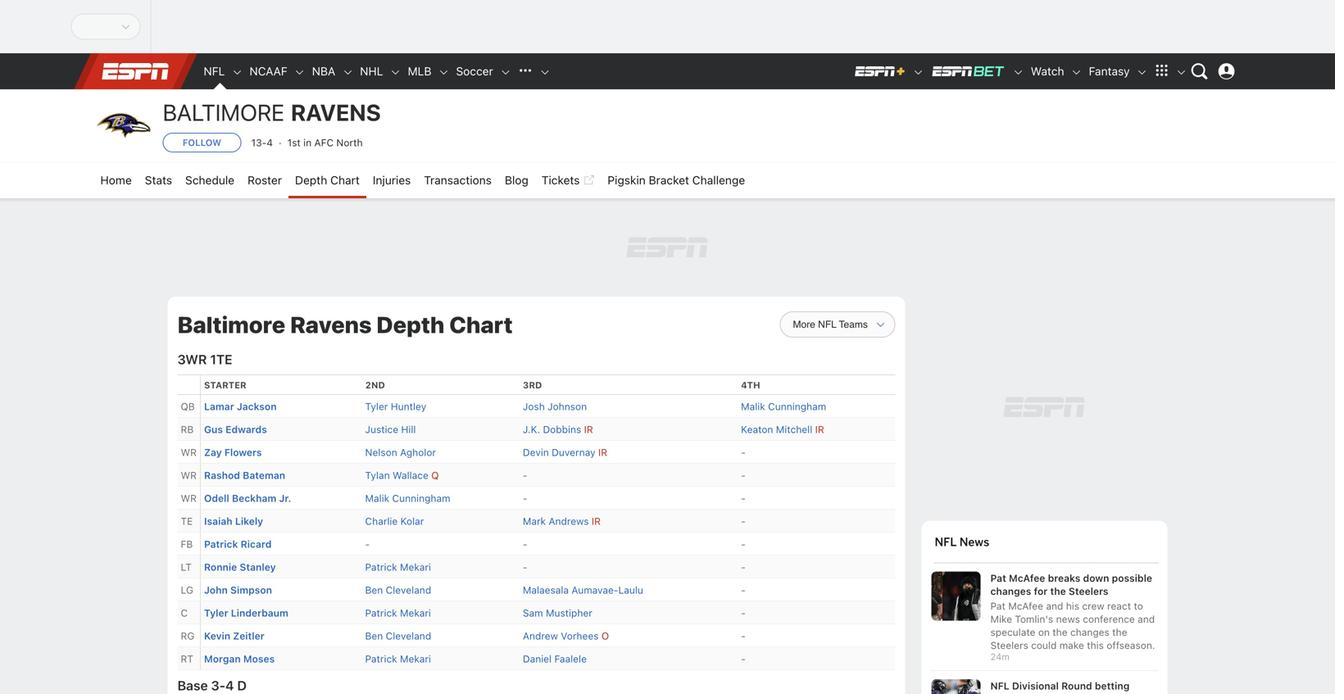 Task type: describe. For each thing, give the bounding box(es) containing it.
nfl image
[[232, 67, 243, 78]]

injuries
[[373, 173, 411, 187]]

1 horizontal spatial changes
[[1071, 627, 1110, 638]]

pigskin bracket challenge link
[[601, 162, 752, 198]]

huntley
[[391, 401, 427, 413]]

tickets
[[542, 173, 580, 187]]

edwards
[[226, 424, 267, 435]]

moses
[[243, 654, 275, 665]]

tylan wallace link
[[365, 470, 429, 481]]

espn plus image
[[913, 67, 924, 78]]

follow button
[[163, 133, 241, 152]]

nhl image
[[390, 67, 401, 78]]

conference
[[1083, 614, 1135, 625]]

more
[[1116, 694, 1141, 694]]

fb
[[181, 539, 193, 550]]

soccer link
[[450, 53, 500, 89]]

ben for john simpson
[[365, 585, 383, 596]]

roster link
[[241, 162, 289, 198]]

patrick ricard
[[204, 539, 272, 550]]

ben cleveland for zeitler
[[365, 631, 431, 642]]

fantasy link
[[1083, 53, 1137, 89]]

justice hill
[[365, 424, 416, 435]]

ravens for baltimore ravens depth chart
[[290, 311, 372, 338]]

depth chart link
[[289, 162, 366, 198]]

fantasy image
[[1137, 67, 1148, 78]]

profile management image
[[1219, 63, 1235, 80]]

patrick mekari for sam
[[365, 608, 431, 619]]

sam mustipher link
[[523, 608, 593, 619]]

ben cleveland link for kevin zeitler
[[365, 631, 431, 642]]

odell beckham jr. link
[[204, 493, 291, 504]]

espn more sports home page image
[[513, 59, 538, 84]]

guide:
[[991, 694, 1021, 694]]

base 3-4 d
[[177, 678, 247, 694]]

nfl for nfl news
[[935, 535, 957, 550]]

1 vertical spatial mcafee
[[1009, 600, 1044, 612]]

andrew vorhees link
[[523, 631, 599, 642]]

ir for devin duvernay ir
[[598, 447, 608, 458]]

lamar jackson
[[204, 401, 277, 413]]

tomlin's
[[1015, 614, 1054, 625]]

cleveland for simpson
[[386, 585, 431, 596]]

malik cunningham for the left malik cunningham link
[[365, 493, 451, 504]]

cunningham for the left malik cunningham link
[[392, 493, 451, 504]]

nfl divisional round betting guide: props, odds, lines, more element
[[991, 680, 1158, 694]]

nfl for nfl divisional round betting guide: props, odds, lines, more
[[991, 680, 1010, 692]]

ncaaf link
[[243, 53, 294, 89]]

list containing pat mcafee breaks down possible changes for the steelers
[[932, 572, 1158, 694]]

props,
[[1024, 694, 1055, 694]]

te
[[181, 516, 193, 527]]

home link
[[94, 162, 138, 198]]

josh johnson link
[[523, 401, 587, 413]]

chart inside standings page main content
[[449, 311, 513, 338]]

3rd
[[523, 380, 542, 391]]

4 inside standings page main content
[[225, 678, 234, 694]]

ravens image
[[94, 96, 153, 155]]

2 wr from the top
[[181, 470, 197, 481]]

betting
[[1095, 680, 1130, 692]]

devin duvernay link
[[523, 447, 596, 458]]

mlb image
[[438, 67, 450, 78]]

stats link
[[138, 162, 179, 198]]

1 mekari from the top
[[400, 562, 431, 573]]

north
[[336, 137, 363, 148]]

mlb
[[408, 64, 432, 78]]

the down news
[[1053, 627, 1068, 638]]

mekari for sam mustipher
[[400, 608, 431, 619]]

on
[[1039, 627, 1050, 638]]

1 horizontal spatial more espn image
[[1176, 67, 1187, 78]]

faalele
[[555, 654, 587, 665]]

1 horizontal spatial and
[[1138, 614, 1155, 625]]

malaesala aumavae-laulu
[[523, 585, 643, 596]]

kevin
[[204, 631, 230, 642]]

watch image
[[1071, 67, 1083, 78]]

soccer image
[[500, 67, 511, 78]]

1 horizontal spatial steelers
[[1069, 586, 1109, 597]]

lg
[[181, 585, 193, 596]]

3 wr from the top
[[181, 493, 197, 504]]

likely
[[235, 516, 263, 527]]

patrick mekari link for daniel faalele
[[365, 654, 431, 665]]

soccer
[[456, 64, 493, 78]]

odell beckham jr.
[[204, 493, 291, 504]]

johnson
[[548, 401, 587, 413]]

ravens for baltimore ravens
[[291, 99, 381, 126]]

speculate
[[991, 627, 1036, 638]]

nfl divisional round betting guide: props, odds, lines, more image
[[932, 680, 981, 694]]

0 vertical spatial malik cunningham link
[[741, 401, 826, 413]]

john
[[204, 585, 228, 596]]

rb
[[181, 424, 194, 435]]

cunningham for top malik cunningham link
[[768, 401, 826, 413]]

tylan
[[365, 470, 390, 481]]

ricard
[[241, 539, 272, 550]]

rg
[[181, 631, 195, 642]]

nfl divisional round betting guide: props, odds, lines, more link
[[932, 680, 1158, 694]]

24m
[[991, 652, 1010, 662]]

ir for j.k. dobbins ir
[[584, 424, 593, 435]]

ben for kevin zeitler
[[365, 631, 383, 642]]

aumavae-
[[572, 585, 619, 596]]

1 patrick mekari from the top
[[365, 562, 431, 573]]

espn bet image
[[1013, 67, 1024, 78]]

simpson
[[230, 585, 272, 596]]

john simpson link
[[204, 585, 272, 596]]

justice
[[365, 424, 399, 435]]

make
[[1060, 640, 1084, 651]]

the down breaks
[[1051, 586, 1066, 597]]

round
[[1062, 680, 1093, 692]]

ben cleveland link for john simpson
[[365, 585, 431, 596]]

cleveland for zeitler
[[386, 631, 431, 642]]

schedule link
[[179, 162, 241, 198]]

j.k.
[[523, 424, 540, 435]]

nhl
[[360, 64, 383, 78]]

keaton mitchell ir
[[741, 424, 824, 435]]

pigskin
[[608, 173, 646, 187]]

to
[[1134, 600, 1143, 612]]

andrew vorhees o
[[523, 631, 609, 642]]

baltimore for baltimore ravens depth chart
[[177, 311, 286, 338]]

malaesala
[[523, 585, 569, 596]]

react
[[1108, 600, 1131, 612]]

1st in afc north
[[287, 137, 363, 148]]

down
[[1083, 573, 1110, 584]]

mark
[[523, 516, 546, 527]]

daniel faalele
[[523, 654, 587, 665]]

crew
[[1082, 600, 1105, 612]]

devin
[[523, 447, 549, 458]]

tyler for tyler linderbaum
[[204, 608, 228, 619]]

0 horizontal spatial changes
[[991, 586, 1032, 597]]



Task type: locate. For each thing, give the bounding box(es) containing it.
nfl inside "global navigation" element
[[204, 64, 225, 78]]

ravens up 1st in afc north
[[291, 99, 381, 126]]

hill
[[401, 424, 416, 435]]

0 horizontal spatial steelers
[[991, 640, 1029, 651]]

1 vertical spatial pat
[[991, 600, 1006, 612]]

nfl up guide:
[[991, 680, 1010, 692]]

transactions link
[[418, 162, 498, 198]]

1 ravens from the top
[[291, 99, 381, 126]]

global navigation element
[[94, 53, 1242, 89]]

baltimore inside standings page main content
[[177, 311, 286, 338]]

cunningham up mitchell
[[768, 401, 826, 413]]

bateman
[[243, 470, 285, 481]]

-
[[741, 447, 746, 458], [523, 470, 528, 481], [741, 470, 746, 481], [523, 493, 528, 504], [741, 493, 746, 504], [741, 516, 746, 527], [365, 539, 370, 550], [523, 539, 528, 550], [741, 539, 746, 550], [523, 562, 528, 573], [741, 562, 746, 573], [741, 585, 746, 596], [741, 608, 746, 619], [741, 631, 746, 642], [741, 654, 746, 665]]

pigskin bracket challenge
[[608, 173, 745, 187]]

in
[[303, 137, 312, 148]]

1 vertical spatial baltimore
[[177, 311, 286, 338]]

rashod
[[204, 470, 240, 481]]

base
[[177, 678, 208, 694]]

steelers down down
[[1069, 586, 1109, 597]]

ravens
[[291, 99, 381, 126], [290, 311, 372, 338]]

0 horizontal spatial nfl
[[204, 64, 225, 78]]

mark andrews link
[[523, 516, 589, 527]]

0 vertical spatial tyler
[[365, 401, 388, 413]]

news
[[1056, 614, 1080, 625]]

0 vertical spatial and
[[1046, 600, 1064, 612]]

ncaaf image
[[294, 67, 306, 78]]

standings page main content
[[168, 297, 922, 694]]

keaton
[[741, 424, 773, 435]]

tyler huntley link
[[365, 401, 427, 413]]

c
[[181, 608, 188, 619]]

justice hill link
[[365, 424, 416, 435]]

mekari
[[400, 562, 431, 573], [400, 608, 431, 619], [400, 654, 431, 665]]

1 vertical spatial steelers
[[991, 640, 1029, 651]]

tyler linderbaum link
[[204, 608, 289, 619]]

0 vertical spatial depth
[[295, 173, 327, 187]]

ir right duvernay
[[598, 447, 608, 458]]

2 cleveland from the top
[[386, 631, 431, 642]]

afc
[[314, 137, 334, 148]]

1 vertical spatial nfl
[[935, 535, 957, 550]]

1 vertical spatial ben cleveland link
[[365, 631, 431, 642]]

baltimore ravens
[[163, 99, 381, 126]]

stats
[[145, 173, 172, 187]]

transactions
[[424, 173, 492, 187]]

espn bet image
[[931, 65, 1006, 78]]

patrick for morgan moses
[[365, 654, 397, 665]]

1 wr from the top
[[181, 447, 197, 458]]

mark andrews ir
[[523, 516, 601, 527]]

lamar
[[204, 401, 234, 413]]

ravens up 2nd
[[290, 311, 372, 338]]

breaks
[[1048, 573, 1081, 584]]

1 horizontal spatial tyler
[[365, 401, 388, 413]]

0 vertical spatial ben
[[365, 585, 383, 596]]

1 ben from the top
[[365, 585, 383, 596]]

ravens inside standings page main content
[[290, 311, 372, 338]]

1 vertical spatial and
[[1138, 614, 1155, 625]]

1 vertical spatial depth
[[377, 311, 445, 338]]

1 vertical spatial malik
[[365, 493, 390, 504]]

1 vertical spatial ravens
[[290, 311, 372, 338]]

nba
[[312, 64, 336, 78]]

more sports image
[[539, 67, 551, 78]]

wr up te
[[181, 493, 197, 504]]

baltimore up 1te
[[177, 311, 286, 338]]

nfl left news
[[935, 535, 957, 550]]

1 horizontal spatial cunningham
[[768, 401, 826, 413]]

patrick for ronnie stanley
[[365, 562, 397, 573]]

2 mekari from the top
[[400, 608, 431, 619]]

0 vertical spatial steelers
[[1069, 586, 1109, 597]]

1 vertical spatial malik cunningham
[[365, 493, 451, 504]]

roster
[[248, 173, 282, 187]]

0 horizontal spatial 4
[[225, 678, 234, 694]]

injuries link
[[366, 162, 418, 198]]

1 pat from the top
[[991, 573, 1007, 584]]

jackson
[[237, 401, 277, 413]]

morgan
[[204, 654, 241, 665]]

1 vertical spatial tyler
[[204, 608, 228, 619]]

1 patrick mekari link from the top
[[365, 562, 431, 573]]

tickets link
[[535, 162, 601, 198]]

0 horizontal spatial and
[[1046, 600, 1064, 612]]

watch link
[[1024, 53, 1071, 89]]

0 horizontal spatial malik
[[365, 493, 390, 504]]

isaiah
[[204, 516, 233, 527]]

kevin zeitler
[[204, 631, 265, 642]]

2 ben cleveland from the top
[[365, 631, 431, 642]]

2 horizontal spatial nfl
[[991, 680, 1010, 692]]

nelson
[[365, 447, 397, 458]]

challenge
[[692, 173, 745, 187]]

0 horizontal spatial malik cunningham
[[365, 493, 451, 504]]

0 vertical spatial malik cunningham
[[741, 401, 826, 413]]

0 horizontal spatial malik cunningham link
[[365, 493, 451, 504]]

offseason.
[[1107, 640, 1155, 651]]

mekari for daniel faalele
[[400, 654, 431, 665]]

mcafee up for
[[1009, 573, 1046, 584]]

1 cleveland from the top
[[386, 585, 431, 596]]

1 horizontal spatial depth
[[377, 311, 445, 338]]

home
[[100, 173, 132, 187]]

2 vertical spatial mekari
[[400, 654, 431, 665]]

ncaaf
[[250, 64, 287, 78]]

for
[[1034, 586, 1048, 597]]

1 vertical spatial cleveland
[[386, 631, 431, 642]]

patrick mekari
[[365, 562, 431, 573], [365, 608, 431, 619], [365, 654, 431, 665]]

2 ben cleveland link from the top
[[365, 631, 431, 642]]

tyler down john
[[204, 608, 228, 619]]

wr left rashod
[[181, 470, 197, 481]]

0 horizontal spatial cunningham
[[392, 493, 451, 504]]

isaiah likely link
[[204, 516, 263, 527]]

malik down 4th
[[741, 401, 766, 413]]

2 ravens from the top
[[290, 311, 372, 338]]

pat mcafee breaks down possible changes for the steelers image
[[932, 572, 981, 621]]

list
[[932, 572, 1158, 694]]

chart
[[330, 173, 360, 187], [449, 311, 513, 338]]

charlie
[[365, 516, 398, 527]]

malik for top malik cunningham link
[[741, 401, 766, 413]]

ir for mark andrews ir
[[592, 516, 601, 527]]

3 mekari from the top
[[400, 654, 431, 665]]

jr.
[[279, 493, 291, 504]]

malik for the left malik cunningham link
[[365, 493, 390, 504]]

0 vertical spatial chart
[[330, 173, 360, 187]]

3 patrick mekari link from the top
[[365, 654, 431, 665]]

1 horizontal spatial malik cunningham link
[[741, 401, 826, 413]]

0 vertical spatial mcafee
[[1009, 573, 1046, 584]]

0 vertical spatial ravens
[[291, 99, 381, 126]]

2 vertical spatial nfl
[[991, 680, 1010, 692]]

could
[[1031, 640, 1057, 651]]

0 vertical spatial wr
[[181, 447, 197, 458]]

wr down rb
[[181, 447, 197, 458]]

devin duvernay ir
[[523, 447, 608, 458]]

mcafee
[[1009, 573, 1046, 584], [1009, 600, 1044, 612]]

1 vertical spatial patrick mekari link
[[365, 608, 431, 619]]

nba link
[[306, 53, 342, 89]]

nba image
[[342, 67, 354, 78]]

mustipher
[[546, 608, 593, 619]]

2 ben from the top
[[365, 631, 383, 642]]

1 horizontal spatial malik cunningham
[[741, 401, 826, 413]]

duvernay
[[552, 447, 596, 458]]

1 vertical spatial wr
[[181, 470, 197, 481]]

nelson agholor link
[[365, 447, 436, 458]]

1 ben cleveland from the top
[[365, 585, 431, 596]]

malik cunningham down wallace
[[365, 493, 451, 504]]

laulu
[[619, 585, 643, 596]]

0 vertical spatial mekari
[[400, 562, 431, 573]]

pat mcafee breaks down possible changes for the steelers element
[[991, 572, 1158, 598]]

ir for keaton mitchell ir
[[815, 424, 824, 435]]

flowers
[[224, 447, 262, 458]]

more espn image
[[1150, 59, 1174, 84], [1176, 67, 1187, 78]]

0 vertical spatial cleveland
[[386, 585, 431, 596]]

1 horizontal spatial malik
[[741, 401, 766, 413]]

malik cunningham for top malik cunningham link
[[741, 401, 826, 413]]

morgan moses link
[[204, 654, 275, 665]]

patrick mekari for daniel
[[365, 654, 431, 665]]

depth down in
[[295, 173, 327, 187]]

tyler huntley
[[365, 401, 427, 413]]

ir right andrews
[[592, 516, 601, 527]]

0 vertical spatial pat
[[991, 573, 1007, 584]]

the down conference
[[1113, 627, 1128, 638]]

3wr 1te
[[177, 352, 232, 367]]

2 vertical spatial wr
[[181, 493, 197, 504]]

baltimore
[[163, 99, 284, 126], [177, 311, 286, 338]]

andrews
[[549, 516, 589, 527]]

3 patrick mekari from the top
[[365, 654, 431, 665]]

0 horizontal spatial more espn image
[[1150, 59, 1174, 84]]

1 vertical spatial 4
[[225, 678, 234, 694]]

watch
[[1031, 64, 1065, 78]]

2 pat from the top
[[991, 600, 1006, 612]]

1 vertical spatial ben
[[365, 631, 383, 642]]

patrick
[[204, 539, 238, 550], [365, 562, 397, 573], [365, 608, 397, 619], [365, 654, 397, 665]]

ir
[[584, 424, 593, 435], [815, 424, 824, 435], [598, 447, 608, 458], [592, 516, 601, 527]]

0 vertical spatial changes
[[991, 586, 1032, 597]]

depth inside standings page main content
[[377, 311, 445, 338]]

2 vertical spatial patrick mekari
[[365, 654, 431, 665]]

tyler for tyler huntley
[[365, 401, 388, 413]]

1 vertical spatial patrick mekari
[[365, 608, 431, 619]]

0 vertical spatial patrick mekari
[[365, 562, 431, 573]]

malik cunningham up keaton mitchell ir
[[741, 401, 826, 413]]

charlie kolar link
[[365, 516, 424, 527]]

1 vertical spatial ben cleveland
[[365, 631, 431, 642]]

malik cunningham link down wallace
[[365, 493, 451, 504]]

1 horizontal spatial chart
[[449, 311, 513, 338]]

daniel faalele link
[[523, 654, 587, 665]]

mlb link
[[401, 53, 438, 89]]

2 patrick mekari from the top
[[365, 608, 431, 619]]

zay
[[204, 447, 222, 458]]

0 vertical spatial ben cleveland
[[365, 585, 431, 596]]

0 vertical spatial malik
[[741, 401, 766, 413]]

lines,
[[1087, 694, 1113, 694]]

tyler linderbaum
[[204, 608, 289, 619]]

beckham
[[232, 493, 277, 504]]

0 vertical spatial baltimore
[[163, 99, 284, 126]]

rashod bateman link
[[204, 470, 285, 481]]

d
[[237, 678, 247, 694]]

patrick ricard link
[[204, 539, 272, 550]]

espn+ image
[[854, 65, 906, 78]]

1 horizontal spatial nfl
[[935, 535, 957, 550]]

ir right mitchell
[[815, 424, 824, 435]]

baltimore up follow button at top left
[[163, 99, 284, 126]]

2 vertical spatial patrick mekari link
[[365, 654, 431, 665]]

patrick for tyler linderbaum
[[365, 608, 397, 619]]

baltimore for baltimore ravens
[[163, 99, 284, 126]]

0 horizontal spatial chart
[[330, 173, 360, 187]]

4 left "1st"
[[267, 137, 273, 148]]

1 vertical spatial changes
[[1071, 627, 1110, 638]]

changes up this in the right of the page
[[1071, 627, 1110, 638]]

0 horizontal spatial tyler
[[204, 608, 228, 619]]

and left his
[[1046, 600, 1064, 612]]

tyler down 2nd
[[365, 401, 388, 413]]

4 left d
[[225, 678, 234, 694]]

changes up mike
[[991, 586, 1032, 597]]

pat mcafee breaks down possible changes for the steelers pat mcafee and his crew react to mike tomlin's news conference and speculate on the changes the steelers could make this offseason. 24m
[[991, 573, 1155, 662]]

malik down tylan
[[365, 493, 390, 504]]

0 vertical spatial 4
[[267, 137, 273, 148]]

ronnie stanley
[[204, 562, 276, 573]]

depth up 2nd
[[377, 311, 445, 338]]

malik cunningham link up keaton mitchell ir
[[741, 401, 826, 413]]

nfl inside nfl divisional round betting guide: props, odds, lines, more
[[991, 680, 1010, 692]]

0 horizontal spatial depth
[[295, 173, 327, 187]]

0 vertical spatial nfl
[[204, 64, 225, 78]]

1 horizontal spatial 4
[[267, 137, 273, 148]]

nfl left nfl icon
[[204, 64, 225, 78]]

1 vertical spatial chart
[[449, 311, 513, 338]]

news
[[960, 535, 990, 550]]

1 vertical spatial malik cunningham link
[[365, 493, 451, 504]]

ir right dobbins
[[584, 424, 593, 435]]

tylan wallace q
[[365, 470, 439, 481]]

fantasy
[[1089, 64, 1130, 78]]

schedule
[[185, 173, 235, 187]]

and down to
[[1138, 614, 1155, 625]]

1 vertical spatial cunningham
[[392, 493, 451, 504]]

cunningham up kolar
[[392, 493, 451, 504]]

patrick mekari link
[[365, 562, 431, 573], [365, 608, 431, 619], [365, 654, 431, 665]]

steelers down speculate at the right bottom
[[991, 640, 1029, 651]]

charlie kolar
[[365, 516, 424, 527]]

external link image
[[583, 171, 595, 190]]

3wr
[[177, 352, 207, 367]]

0 vertical spatial patrick mekari link
[[365, 562, 431, 573]]

mcafee up tomlin's
[[1009, 600, 1044, 612]]

2 patrick mekari link from the top
[[365, 608, 431, 619]]

1 ben cleveland link from the top
[[365, 585, 431, 596]]

sam
[[523, 608, 543, 619]]

pat mcafee and his crew react to mike tomlin's news conference and speculate on the changes the steelers could make this offseason. element
[[991, 598, 1158, 652]]

starter
[[204, 380, 247, 391]]

patrick mekari link for sam mustipher
[[365, 608, 431, 619]]

agholor
[[400, 447, 436, 458]]

0 vertical spatial ben cleveland link
[[365, 585, 431, 596]]

1 vertical spatial mekari
[[400, 608, 431, 619]]

nfl for nfl
[[204, 64, 225, 78]]

0 vertical spatial cunningham
[[768, 401, 826, 413]]

ben cleveland for simpson
[[365, 585, 431, 596]]



Task type: vqa. For each thing, say whether or not it's contained in the screenshot.
bottommost Malik
yes



